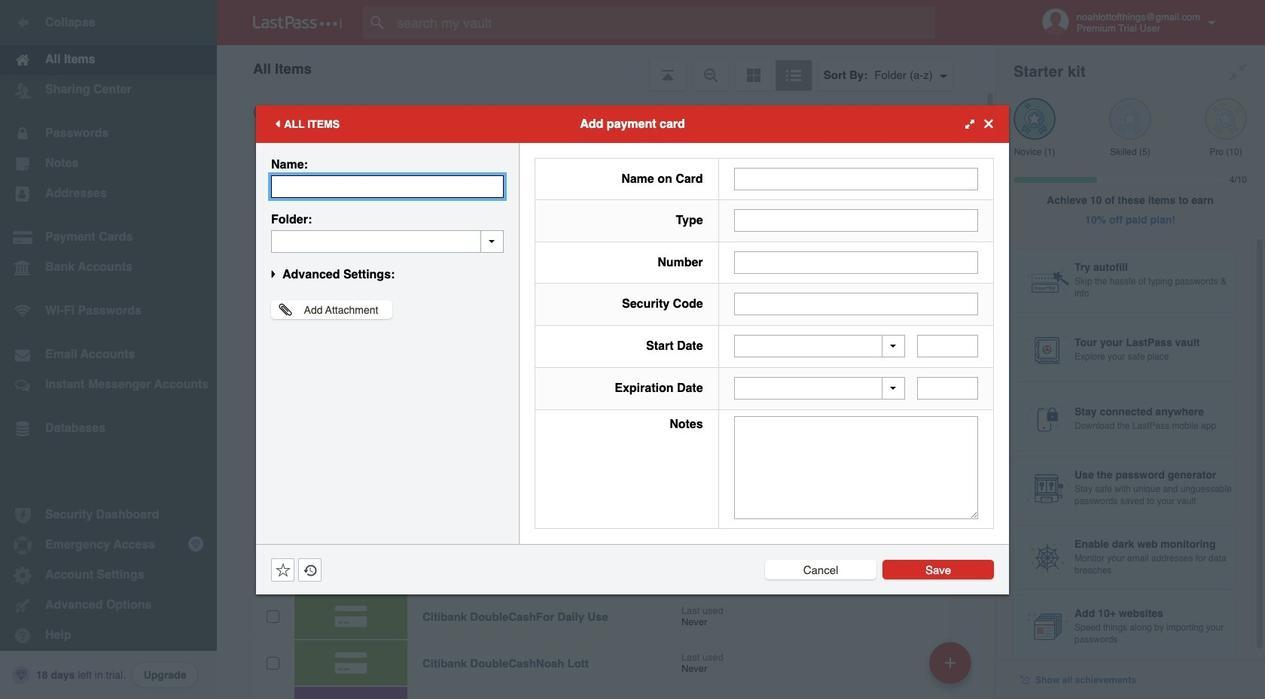 Task type: locate. For each thing, give the bounding box(es) containing it.
None text field
[[271, 175, 504, 198], [734, 210, 979, 232], [271, 230, 504, 253], [734, 251, 979, 274], [734, 293, 979, 316], [734, 416, 979, 519], [271, 175, 504, 198], [734, 210, 979, 232], [271, 230, 504, 253], [734, 251, 979, 274], [734, 293, 979, 316], [734, 416, 979, 519]]

None text field
[[734, 168, 979, 190], [918, 335, 979, 358], [918, 378, 979, 400], [734, 168, 979, 190], [918, 335, 979, 358], [918, 378, 979, 400]]

new item image
[[946, 658, 956, 669]]

new item navigation
[[924, 638, 981, 700]]

dialog
[[256, 105, 1010, 595]]

search my vault text field
[[363, 6, 965, 39]]

vault options navigation
[[217, 45, 996, 90]]



Task type: describe. For each thing, give the bounding box(es) containing it.
Search search field
[[363, 6, 965, 39]]

lastpass image
[[253, 16, 342, 29]]

main navigation navigation
[[0, 0, 217, 700]]



